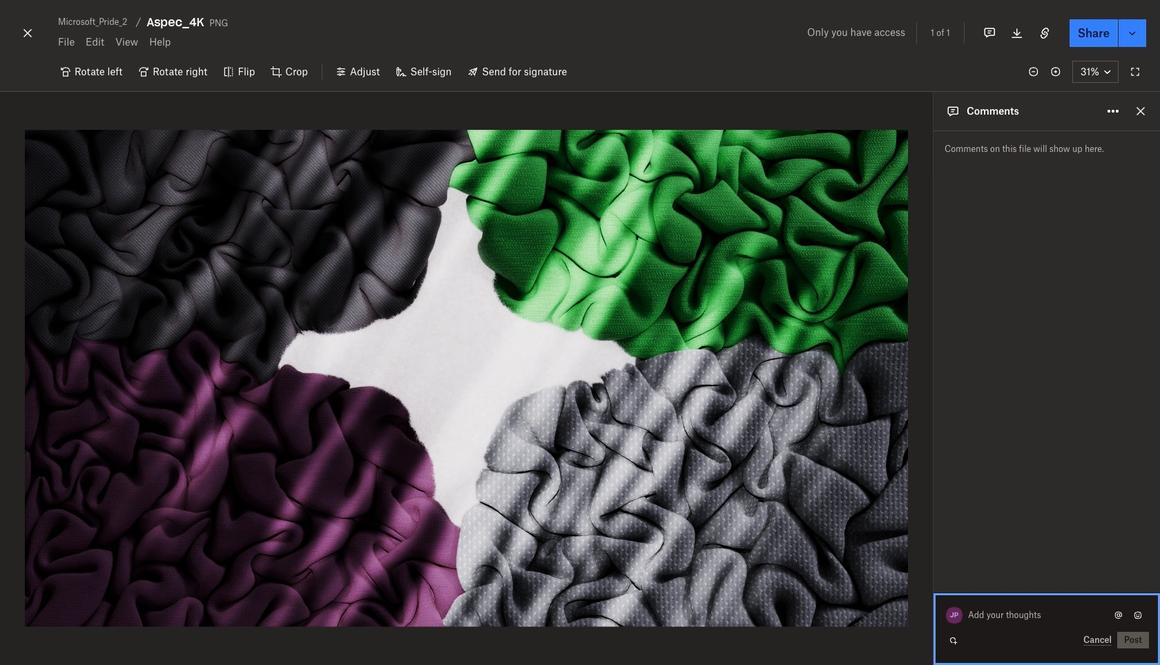 Task type: vqa. For each thing, say whether or not it's contained in the screenshot.
REQUESTS
no



Task type: locate. For each thing, give the bounding box(es) containing it.
add your thoughts image
[[969, 608, 1100, 623]]

aspec_4k.png image
[[25, 130, 909, 627], [25, 130, 909, 627]]



Task type: describe. For each thing, give the bounding box(es) containing it.
close right sidebar image
[[1133, 103, 1150, 120]]

Add your thoughts text field
[[969, 605, 1111, 627]]

close image
[[19, 22, 36, 44]]



